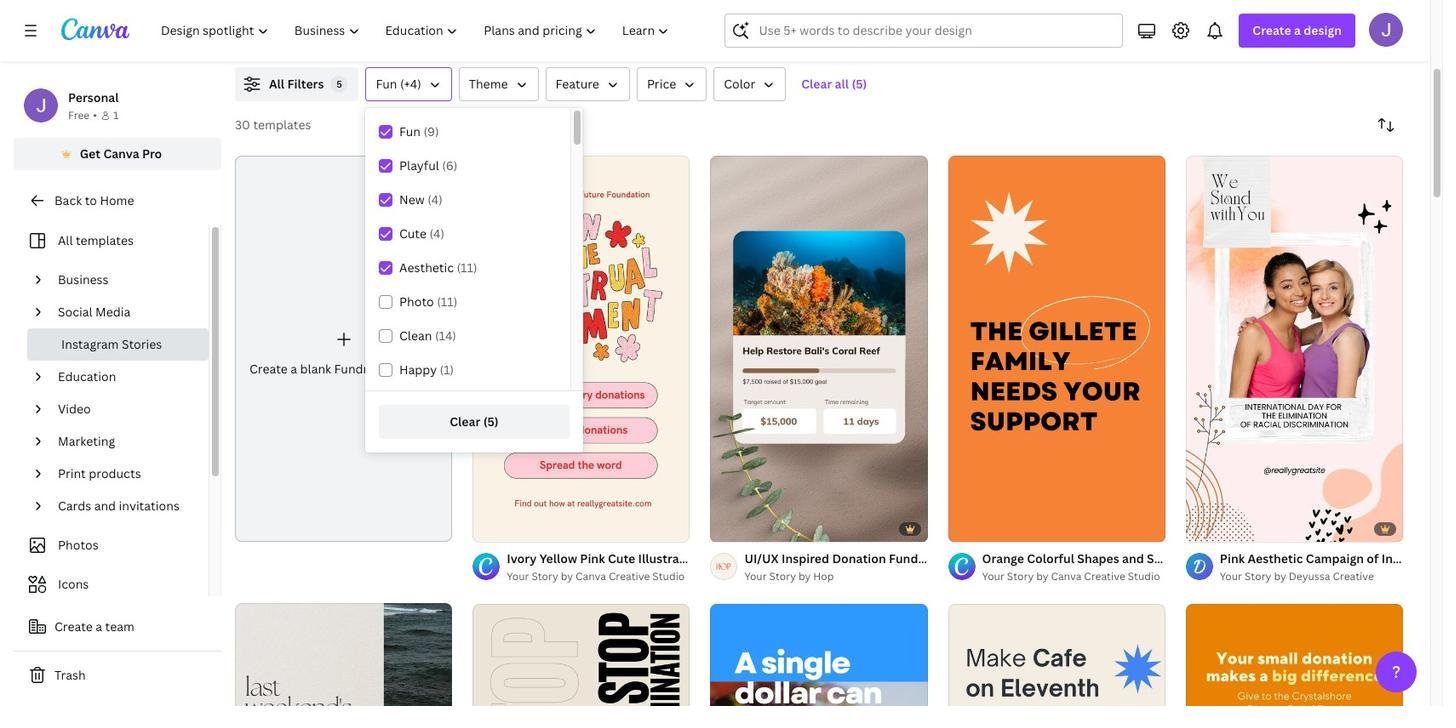 Task type: describe. For each thing, give the bounding box(es) containing it.
price
[[647, 76, 676, 92]]

video link
[[51, 393, 198, 426]]

all
[[835, 76, 849, 92]]

photos
[[58, 537, 99, 553]]

video
[[58, 401, 91, 417]]

(+4)
[[400, 76, 421, 92]]

icons
[[58, 576, 89, 593]]

by for cream and blue colorful shapes and scribbles business and entrepreneurship fundraising instagram story image
[[1036, 569, 1049, 584]]

fun (9)
[[399, 123, 439, 140]]

to
[[85, 192, 97, 209]]

print products
[[58, 466, 141, 482]]

color
[[724, 76, 755, 92]]

get
[[80, 146, 101, 162]]

your story by hop link
[[744, 568, 928, 586]]

marketing link
[[51, 426, 198, 458]]

happy
[[399, 362, 437, 378]]

•
[[93, 108, 97, 123]]

theme
[[469, 76, 508, 92]]

create a design button
[[1239, 14, 1355, 48]]

studio for beige illustrated stop discrimination campaign instagram story image
[[652, 569, 685, 584]]

create for create a team
[[54, 619, 93, 635]]

photo (11)
[[399, 294, 457, 310]]

your story by canva creative studio for the your story by canva creative studio link for beige illustrated stop discrimination campaign instagram story image
[[507, 569, 685, 584]]

orange colorful shapes and scribbles medical needs fundraising instagram story image
[[948, 156, 1165, 542]]

social media link
[[51, 296, 198, 329]]

clear all (5)
[[801, 76, 867, 92]]

back to home
[[54, 192, 134, 209]]

marketing
[[58, 433, 115, 450]]

(11) for photo (11)
[[437, 294, 457, 310]]

feature button
[[545, 67, 630, 101]]

by for orange elegant curved frames and border financial emergencies fundraising instagram story image
[[1274, 569, 1286, 584]]

education link
[[51, 361, 198, 393]]

30 templates
[[235, 117, 311, 133]]

your story by canva creative studio link for beige illustrated stop discrimination campaign instagram story image
[[507, 568, 690, 586]]

blank
[[300, 361, 331, 377]]

playful (6)
[[399, 158, 458, 174]]

Sort by button
[[1369, 108, 1403, 142]]

by for beige illustrated stop discrimination campaign instagram story image
[[561, 569, 573, 584]]

1 of 3 link
[[948, 156, 1165, 542]]

(1)
[[440, 362, 454, 378]]

design
[[1304, 22, 1342, 38]]

social
[[58, 304, 93, 320]]

create a team
[[54, 619, 134, 635]]

(14)
[[435, 328, 456, 344]]

5
[[336, 77, 342, 90]]

trash
[[54, 668, 86, 684]]

feature
[[556, 76, 599, 92]]

business
[[58, 272, 109, 288]]

ui/ux inspired donation fundraising instagram story link
[[744, 550, 1052, 568]]

create for create a design
[[1253, 22, 1291, 38]]

fundraising for donation
[[889, 551, 957, 567]]

of
[[967, 522, 977, 534]]

clear (5) button
[[379, 405, 570, 439]]

your for cream and blue colorful shapes and scribbles business and entrepreneurship fundraising instagram story image
[[982, 569, 1005, 584]]

blue colorful shapes and scribbles financial emergencies fundraising instagram story image
[[710, 604, 928, 707]]

aesthetic (11)
[[399, 260, 477, 276]]

print
[[58, 466, 86, 482]]

pink aesthetic campaign of international day for the elimination of racial discrimination instagram story image
[[1186, 156, 1403, 542]]

and
[[94, 498, 116, 514]]

social media
[[58, 304, 131, 320]]

create for create a blank fundraising instagram story
[[249, 361, 288, 377]]

hop
[[813, 569, 834, 584]]

instagram stories
[[61, 336, 162, 352]]

your story by deyussa creative
[[1220, 569, 1374, 584]]

orange elegant curved frames and border financial emergencies fundraising instagram story image
[[1186, 604, 1403, 707]]

clean
[[399, 328, 432, 344]]

free •
[[68, 108, 97, 123]]

inspired
[[782, 551, 829, 567]]

fun for fun (+4)
[[376, 76, 397, 92]]

0 horizontal spatial instagram
[[61, 336, 119, 352]]

filters
[[287, 76, 324, 92]]

cute
[[399, 226, 427, 242]]

your story by deyussa creative link
[[1220, 568, 1403, 586]]

icons link
[[24, 569, 198, 601]]

canva for beige illustrated stop discrimination campaign instagram story image
[[576, 569, 606, 584]]

donation
[[832, 551, 886, 567]]

by inside ui/ux inspired donation fundraising instagram story your story by hop
[[799, 569, 811, 584]]

fundraising for blank
[[334, 361, 401, 377]]

business link
[[51, 264, 198, 296]]

personal
[[68, 89, 119, 106]]

new (4)
[[399, 192, 443, 208]]

your inside ui/ux inspired donation fundraising instagram story your story by hop
[[744, 569, 767, 584]]

templates for all templates
[[76, 232, 134, 249]]

happy (1)
[[399, 362, 454, 378]]

create a team button
[[14, 610, 221, 645]]

deyussa
[[1289, 569, 1330, 584]]

fun for fun (9)
[[399, 123, 421, 140]]

photo
[[399, 294, 434, 310]]

(4) for new (4)
[[428, 192, 443, 208]]

theme button
[[459, 67, 539, 101]]

pro
[[142, 146, 162, 162]]



Task type: locate. For each thing, give the bounding box(es) containing it.
2 horizontal spatial canva
[[1051, 569, 1082, 584]]

1 horizontal spatial your story by canva creative studio link
[[982, 568, 1165, 586]]

instagram
[[61, 336, 119, 352], [404, 361, 461, 377], [959, 551, 1018, 567]]

a
[[1294, 22, 1301, 38], [291, 361, 297, 377], [96, 619, 102, 635]]

playful
[[399, 158, 439, 174]]

instagram down 3
[[959, 551, 1018, 567]]

instagram inside ui/ux inspired donation fundraising instagram story your story by hop
[[959, 551, 1018, 567]]

5 filter options selected element
[[331, 76, 348, 93]]

1 vertical spatial (11)
[[437, 294, 457, 310]]

fun inside button
[[376, 76, 397, 92]]

1 your from the left
[[507, 569, 529, 584]]

photos link
[[24, 530, 198, 562]]

2 studio from the left
[[1128, 569, 1160, 584]]

3
[[979, 522, 984, 534]]

cute (4)
[[399, 226, 445, 242]]

0 horizontal spatial templates
[[76, 232, 134, 249]]

templates
[[253, 117, 311, 133], [76, 232, 134, 249]]

instagram down clean (14)
[[404, 361, 461, 377]]

1 left of
[[960, 522, 965, 534]]

1 horizontal spatial 1
[[960, 522, 965, 534]]

clear down (1)
[[450, 414, 480, 430]]

0 horizontal spatial all
[[58, 232, 73, 249]]

free
[[68, 108, 90, 123]]

0 vertical spatial instagram
[[61, 336, 119, 352]]

a for design
[[1294, 22, 1301, 38]]

all templates
[[58, 232, 134, 249]]

create
[[1253, 22, 1291, 38], [249, 361, 288, 377], [54, 619, 93, 635]]

4 by from the left
[[1274, 569, 1286, 584]]

canva up beige illustrated stop discrimination campaign instagram story image
[[576, 569, 606, 584]]

a inside button
[[96, 619, 102, 635]]

story
[[464, 361, 495, 377], [1021, 551, 1052, 567], [532, 569, 558, 584], [769, 569, 796, 584], [1007, 569, 1034, 584], [1245, 569, 1272, 584]]

2 horizontal spatial creative
[[1333, 569, 1374, 584]]

new
[[399, 192, 425, 208]]

color button
[[714, 67, 786, 101]]

creative inside your story by deyussa creative link
[[1333, 569, 1374, 584]]

1 of 3
[[960, 522, 984, 534]]

fundraising right "donation"
[[889, 551, 957, 567]]

1 vertical spatial clear
[[450, 414, 480, 430]]

your for beige illustrated stop discrimination campaign instagram story image
[[507, 569, 529, 584]]

cards
[[58, 498, 91, 514]]

(6)
[[442, 158, 458, 174]]

1 right •
[[113, 108, 119, 123]]

1 horizontal spatial fundraising
[[889, 551, 957, 567]]

by down inspired
[[799, 569, 811, 584]]

your story by canva creative studio link for cream and blue colorful shapes and scribbles business and entrepreneurship fundraising instagram story image
[[982, 568, 1165, 586]]

1 vertical spatial a
[[291, 361, 297, 377]]

create inside dropdown button
[[1253, 22, 1291, 38]]

0 vertical spatial templates
[[253, 117, 311, 133]]

3 your from the left
[[982, 569, 1005, 584]]

1 your story by canva creative studio link from the left
[[507, 568, 690, 586]]

2 horizontal spatial instagram
[[959, 551, 1018, 567]]

all left filters
[[269, 76, 284, 92]]

1 horizontal spatial (5)
[[852, 76, 867, 92]]

by left deyussa
[[1274, 569, 1286, 584]]

0 horizontal spatial canva
[[103, 146, 139, 162]]

1 for 1 of 3
[[960, 522, 965, 534]]

all filters
[[269, 76, 324, 92]]

1 vertical spatial fundraising
[[889, 551, 957, 567]]

1 for 1
[[113, 108, 119, 123]]

templates down back to home
[[76, 232, 134, 249]]

invitations
[[119, 498, 180, 514]]

a for team
[[96, 619, 102, 635]]

instagram up education
[[61, 336, 119, 352]]

0 vertical spatial clear
[[801, 76, 832, 92]]

your story by canva creative studio link
[[507, 568, 690, 586], [982, 568, 1165, 586]]

back to home link
[[14, 184, 221, 218]]

(4) right new
[[428, 192, 443, 208]]

cards and invitations link
[[51, 490, 198, 523]]

0 vertical spatial (4)
[[428, 192, 443, 208]]

education
[[58, 369, 116, 385]]

fundraising right blank
[[334, 361, 401, 377]]

a left team
[[96, 619, 102, 635]]

canva up cream and blue colorful shapes and scribbles business and entrepreneurship fundraising instagram story image
[[1051, 569, 1082, 584]]

1 horizontal spatial canva
[[576, 569, 606, 584]]

2 your from the left
[[744, 569, 767, 584]]

get canva pro button
[[14, 138, 221, 170]]

all for all filters
[[269, 76, 284, 92]]

templates for 30 templates
[[253, 117, 311, 133]]

30
[[235, 117, 250, 133]]

clear for clear all (5)
[[801, 76, 832, 92]]

all templates link
[[24, 225, 198, 257]]

team
[[105, 619, 134, 635]]

1 horizontal spatial studio
[[1128, 569, 1160, 584]]

media
[[95, 304, 131, 320]]

(11) for aesthetic (11)
[[457, 260, 477, 276]]

create left blank
[[249, 361, 288, 377]]

2 horizontal spatial a
[[1294, 22, 1301, 38]]

canva inside "button"
[[103, 146, 139, 162]]

your
[[507, 569, 529, 584], [744, 569, 767, 584], [982, 569, 1005, 584], [1220, 569, 1242, 584]]

price button
[[637, 67, 707, 101]]

(9)
[[424, 123, 439, 140]]

back
[[54, 192, 82, 209]]

(4)
[[428, 192, 443, 208], [430, 226, 445, 242]]

products
[[89, 466, 141, 482]]

1 vertical spatial all
[[58, 232, 73, 249]]

by up beige illustrated stop discrimination campaign instagram story image
[[561, 569, 573, 584]]

studio for cream and blue colorful shapes and scribbles business and entrepreneurship fundraising instagram story image
[[1128, 569, 1160, 584]]

fun left the (9)
[[399, 123, 421, 140]]

all for all templates
[[58, 232, 73, 249]]

0 horizontal spatial fun
[[376, 76, 397, 92]]

a for blank
[[291, 361, 297, 377]]

4 your from the left
[[1220, 569, 1242, 584]]

0 vertical spatial (5)
[[852, 76, 867, 92]]

clear (5)
[[450, 414, 499, 430]]

1 by from the left
[[561, 569, 573, 584]]

fun (+4) button
[[366, 67, 452, 101]]

clear
[[801, 76, 832, 92], [450, 414, 480, 430]]

create a blank fundraising instagram story element
[[235, 156, 495, 542]]

fundraising inside ui/ux inspired donation fundraising instagram story your story by hop
[[889, 551, 957, 567]]

create left design
[[1253, 22, 1291, 38]]

2 horizontal spatial create
[[1253, 22, 1291, 38]]

canva left pro
[[103, 146, 139, 162]]

cream and blue colorful shapes and scribbles business and entrepreneurship fundraising instagram story image
[[948, 604, 1165, 707]]

print products link
[[51, 458, 198, 490]]

templates right the 30
[[253, 117, 311, 133]]

1 vertical spatial create
[[249, 361, 288, 377]]

0 horizontal spatial fundraising
[[334, 361, 401, 377]]

2 your story by canva creative studio from the left
[[982, 569, 1160, 584]]

0 horizontal spatial creative
[[609, 569, 650, 584]]

creative for the your story by canva creative studio link related to cream and blue colorful shapes and scribbles business and entrepreneurship fundraising instagram story image
[[1084, 569, 1125, 584]]

top level navigation element
[[150, 14, 684, 48]]

canva
[[103, 146, 139, 162], [576, 569, 606, 584], [1051, 569, 1082, 584]]

instagram for create
[[404, 361, 461, 377]]

trash link
[[14, 659, 221, 693]]

1 vertical spatial instagram
[[404, 361, 461, 377]]

home
[[100, 192, 134, 209]]

ivory yellow pink cute illustrative fundraising / donation opportunities instagram story image
[[473, 156, 690, 542]]

your story by canva creative studio
[[507, 569, 685, 584], [982, 569, 1160, 584]]

(4) for cute (4)
[[430, 226, 445, 242]]

create inside button
[[54, 619, 93, 635]]

(11) right 'aesthetic'
[[457, 260, 477, 276]]

0 horizontal spatial your story by canva creative studio link
[[507, 568, 690, 586]]

3 creative from the left
[[1333, 569, 1374, 584]]

2 creative from the left
[[1084, 569, 1125, 584]]

a left blank
[[291, 361, 297, 377]]

0 vertical spatial (11)
[[457, 260, 477, 276]]

by
[[561, 569, 573, 584], [799, 569, 811, 584], [1036, 569, 1049, 584], [1274, 569, 1286, 584]]

1 horizontal spatial create
[[249, 361, 288, 377]]

cards and invitations
[[58, 498, 180, 514]]

ui/ux
[[744, 551, 779, 567]]

1 studio from the left
[[652, 569, 685, 584]]

all down back
[[58, 232, 73, 249]]

clear for clear (5)
[[450, 414, 480, 430]]

ui/ux inspired donation fundraising instagram story image
[[710, 156, 928, 542]]

by up cream and blue colorful shapes and scribbles business and entrepreneurship fundraising instagram story image
[[1036, 569, 1049, 584]]

your story by canva creative studio link up beige illustrated stop discrimination campaign instagram story image
[[507, 568, 690, 586]]

0 vertical spatial all
[[269, 76, 284, 92]]

a inside dropdown button
[[1294, 22, 1301, 38]]

1 vertical spatial templates
[[76, 232, 134, 249]]

1 vertical spatial fun
[[399, 123, 421, 140]]

clear all (5) button
[[793, 67, 876, 101]]

canva for cream and blue colorful shapes and scribbles business and entrepreneurship fundraising instagram story image
[[1051, 569, 1082, 584]]

create down 'icons'
[[54, 619, 93, 635]]

2 by from the left
[[799, 569, 811, 584]]

creative for your story by deyussa creative link
[[1333, 569, 1374, 584]]

0 horizontal spatial clear
[[450, 414, 480, 430]]

1 horizontal spatial clear
[[801, 76, 832, 92]]

None search field
[[725, 14, 1123, 48]]

2 vertical spatial a
[[96, 619, 102, 635]]

1 horizontal spatial fun
[[399, 123, 421, 140]]

0 horizontal spatial create
[[54, 619, 93, 635]]

your story by canva creative studio up beige illustrated stop discrimination campaign instagram story image
[[507, 569, 685, 584]]

(11) right photo
[[437, 294, 457, 310]]

0 horizontal spatial your story by canva creative studio
[[507, 569, 685, 584]]

2 vertical spatial create
[[54, 619, 93, 635]]

your story by canva creative studio link up cream and blue colorful shapes and scribbles business and entrepreneurship fundraising instagram story image
[[982, 568, 1165, 586]]

(4) right "cute"
[[430, 226, 445, 242]]

1 horizontal spatial templates
[[253, 117, 311, 133]]

light gray tropical coastal cleanup instagram story image
[[235, 603, 452, 707]]

a left design
[[1294, 22, 1301, 38]]

0 vertical spatial fun
[[376, 76, 397, 92]]

0 horizontal spatial (5)
[[483, 414, 499, 430]]

0 vertical spatial a
[[1294, 22, 1301, 38]]

create a blank fundraising instagram story
[[249, 361, 495, 377]]

2 your story by canva creative studio link from the left
[[982, 568, 1165, 586]]

get canva pro
[[80, 146, 162, 162]]

fundraising
[[334, 361, 401, 377], [889, 551, 957, 567]]

0 horizontal spatial 1
[[113, 108, 119, 123]]

fun (+4)
[[376, 76, 421, 92]]

3 by from the left
[[1036, 569, 1049, 584]]

ui/ux inspired donation fundraising instagram story your story by hop
[[744, 551, 1052, 584]]

1 horizontal spatial creative
[[1084, 569, 1125, 584]]

your for orange elegant curved frames and border financial emergencies fundraising instagram story image
[[1220, 569, 1242, 584]]

create a blank fundraising instagram story link
[[235, 156, 495, 542]]

0 vertical spatial create
[[1253, 22, 1291, 38]]

beige illustrated stop discrimination campaign instagram story image
[[473, 604, 690, 707]]

all
[[269, 76, 284, 92], [58, 232, 73, 249]]

0 horizontal spatial studio
[[652, 569, 685, 584]]

2 vertical spatial instagram
[[959, 551, 1018, 567]]

fundraising instagram stories templates image
[[1040, 0, 1403, 47]]

Search search field
[[759, 14, 1112, 47]]

1 vertical spatial (4)
[[430, 226, 445, 242]]

jacob simon image
[[1369, 13, 1403, 47]]

instagram for ui/ux
[[959, 551, 1018, 567]]

0 vertical spatial 1
[[113, 108, 119, 123]]

1 horizontal spatial a
[[291, 361, 297, 377]]

1 horizontal spatial your story by canva creative studio
[[982, 569, 1160, 584]]

1 horizontal spatial instagram
[[404, 361, 461, 377]]

1 horizontal spatial all
[[269, 76, 284, 92]]

0 horizontal spatial a
[[96, 619, 102, 635]]

clear left all
[[801, 76, 832, 92]]

creative
[[609, 569, 650, 584], [1084, 569, 1125, 584], [1333, 569, 1374, 584]]

your story by canva creative studio up cream and blue colorful shapes and scribbles business and entrepreneurship fundraising instagram story image
[[982, 569, 1160, 584]]

(5)
[[852, 76, 867, 92], [483, 414, 499, 430]]

creative for the your story by canva creative studio link for beige illustrated stop discrimination campaign instagram story image
[[609, 569, 650, 584]]

fun
[[376, 76, 397, 92], [399, 123, 421, 140]]

your story by canva creative studio for the your story by canva creative studio link related to cream and blue colorful shapes and scribbles business and entrepreneurship fundraising instagram story image
[[982, 569, 1160, 584]]

fun left "(+4)"
[[376, 76, 397, 92]]

0 vertical spatial fundraising
[[334, 361, 401, 377]]

1 creative from the left
[[609, 569, 650, 584]]

aesthetic
[[399, 260, 454, 276]]

1 vertical spatial 1
[[960, 522, 965, 534]]

1 vertical spatial (5)
[[483, 414, 499, 430]]

1 your story by canva creative studio from the left
[[507, 569, 685, 584]]



Task type: vqa. For each thing, say whether or not it's contained in the screenshot.
menu bar
no



